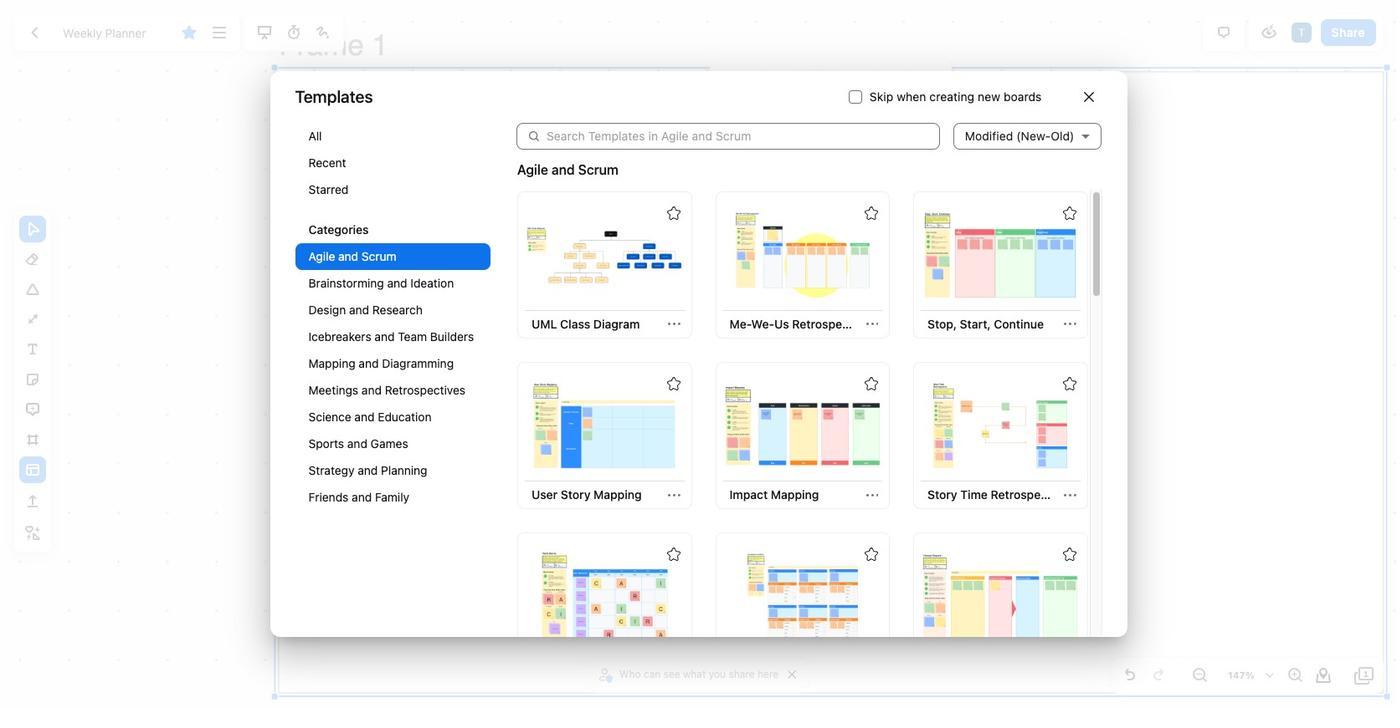 Task type: describe. For each thing, give the bounding box(es) containing it.
Search Templates in Agile and Scrum text field
[[547, 123, 940, 150]]

thumbnail for impact mapping image
[[725, 380, 880, 472]]

me-
[[730, 317, 751, 331]]

planning
[[381, 463, 427, 478]]

user
[[532, 488, 558, 502]]

icebreakers and team builders
[[308, 330, 474, 344]]

card for template impact mapping element
[[715, 362, 890, 510]]

continue
[[994, 317, 1044, 331]]

modified (new-old) button
[[953, 109, 1101, 163]]

strategy and planning
[[308, 463, 427, 478]]

share button
[[1321, 19, 1376, 46]]

design and research
[[308, 303, 423, 317]]

star this whiteboard image for stop, start, continue
[[1063, 207, 1076, 220]]

start,
[[960, 317, 991, 331]]

who can see what you share here button
[[596, 663, 783, 688]]

user story mapping button
[[525, 482, 648, 509]]

scrum inside status
[[578, 162, 619, 177]]

star this whiteboard image for impact mapping
[[865, 377, 878, 391]]

family
[[375, 490, 409, 505]]

hide frame element
[[841, 64, 868, 91]]

recent
[[308, 155, 346, 170]]

star this whiteboard image inside card for template raci matrix element
[[667, 548, 680, 562]]

mapping inside "button"
[[771, 488, 819, 502]]

science and education
[[308, 410, 432, 424]]

retrospective inside 'element'
[[792, 317, 869, 331]]

lock element
[[878, 64, 905, 91]]

skip when creating new boards
[[870, 89, 1042, 104]]

categories element
[[295, 123, 491, 528]]

comment panel image
[[1213, 23, 1234, 43]]

star this whiteboard image inside card for template change request element
[[1063, 548, 1076, 562]]

categories
[[308, 222, 369, 237]]

147
[[1228, 670, 1245, 681]]

upload image
[[23, 492, 43, 512]]

(new-
[[1016, 129, 1051, 143]]

stop, start, continue button
[[921, 311, 1051, 338]]

icebreakers
[[308, 330, 371, 344]]

more options for user story mapping image
[[668, 489, 680, 502]]

here
[[758, 669, 779, 681]]

sports
[[308, 437, 344, 451]]

%
[[1245, 670, 1255, 681]]

research
[[372, 303, 423, 317]]

story time retrospective button
[[921, 482, 1067, 509]]

thumbnail for acceptance criteria image
[[725, 551, 880, 643]]

thumbnail for user story mapping image
[[527, 380, 682, 472]]

new
[[978, 89, 1000, 104]]

mapping and diagramming
[[308, 356, 454, 371]]

science
[[308, 410, 351, 424]]

more tools image
[[23, 524, 43, 544]]

what
[[683, 669, 706, 681]]

mapping inside button
[[594, 488, 642, 502]]

see
[[663, 669, 680, 681]]

when
[[897, 89, 926, 104]]

more options for stop, start, continue image
[[1064, 318, 1076, 331]]

thumbnail for me-we-us retrospective image
[[725, 210, 880, 301]]

friends and family
[[308, 490, 409, 505]]

lock image
[[882, 68, 902, 88]]

diagramming
[[382, 356, 454, 371]]

more options for uml class diagram image
[[668, 318, 680, 331]]

user story mapping
[[532, 488, 642, 502]]

scrum inside categories element
[[362, 249, 396, 263]]

meetings and retrospectives
[[308, 383, 465, 397]]

stop,
[[927, 317, 957, 331]]

1 horizontal spatial agile and scrum
[[517, 162, 619, 177]]

team
[[398, 330, 427, 344]]

zoom out image
[[1189, 666, 1210, 686]]

education
[[378, 410, 432, 424]]

and inside agile and scrum status
[[552, 162, 575, 177]]

thumbnail for story time retrospective image
[[923, 380, 1078, 472]]

more options for story time retrospective image
[[1064, 489, 1076, 502]]

we-
[[751, 317, 774, 331]]

pages image
[[1354, 666, 1374, 686]]

1 horizontal spatial retrospective
[[991, 488, 1067, 502]]

me-we-us retrospective button
[[723, 311, 869, 338]]

undo image
[[1120, 666, 1140, 686]]

old)
[[1051, 129, 1074, 143]]

thumbnail for uml class diagram image
[[527, 210, 682, 301]]



Task type: vqa. For each thing, say whether or not it's contained in the screenshot.
success image on the top of the page
no



Task type: locate. For each thing, give the bounding box(es) containing it.
star this whiteboard image inside card for template stop, start, continue element
[[1063, 207, 1076, 220]]

card for template stop, start, continue element
[[913, 191, 1088, 339]]

who can see what you share here
[[619, 669, 779, 681]]

mapping right the impact
[[771, 488, 819, 502]]

brainstorming
[[308, 276, 384, 290]]

diagram
[[593, 317, 640, 331]]

star this whiteboard image inside the card for template me-we-us retrospective 'element'
[[865, 207, 878, 220]]

1 vertical spatial retrospective
[[991, 488, 1067, 502]]

1 vertical spatial scrum
[[362, 249, 396, 263]]

card for template acceptance criteria element
[[715, 533, 890, 681]]

more options for impact mapping image
[[866, 489, 878, 502]]

impact mapping button
[[723, 482, 826, 509]]

0 vertical spatial agile
[[517, 162, 548, 177]]

card for template change request element
[[913, 533, 1088, 681]]

all eyes on me image
[[1259, 23, 1279, 43]]

strategy
[[308, 463, 354, 478]]

more options image
[[209, 23, 229, 43]]

retrospective right time
[[991, 488, 1067, 502]]

laser image
[[313, 23, 333, 43]]

agile and scrum inside categories element
[[308, 249, 396, 263]]

card for template story time retrospective element
[[913, 362, 1088, 510]]

0 horizontal spatial mapping
[[308, 356, 355, 371]]

1 horizontal spatial agile
[[517, 162, 548, 177]]

sports and games
[[308, 437, 408, 451]]

meetings
[[308, 383, 358, 397]]

0 vertical spatial star this whiteboard image
[[865, 207, 878, 220]]

all
[[308, 129, 322, 143]]

card for template uml class diagram element
[[517, 191, 692, 339]]

more image
[[919, 68, 940, 88]]

16:9
[[724, 70, 753, 85]]

friends
[[308, 490, 349, 505]]

present image
[[254, 23, 274, 43]]

and
[[552, 162, 575, 177], [338, 249, 358, 263], [387, 276, 407, 290], [349, 303, 369, 317], [375, 330, 395, 344], [359, 356, 379, 371], [362, 383, 382, 397], [354, 410, 375, 424], [347, 437, 367, 451], [358, 463, 378, 478], [352, 490, 372, 505]]

ideation
[[410, 276, 454, 290]]

2 horizontal spatial mapping
[[771, 488, 819, 502]]

0 vertical spatial retrospective
[[792, 317, 869, 331]]

hide frame image
[[844, 68, 864, 88]]

1 horizontal spatial scrum
[[578, 162, 619, 177]]

mapping left more options for user story mapping image
[[594, 488, 642, 502]]

impact mapping
[[730, 488, 819, 502]]

impact
[[730, 488, 768, 502]]

can
[[644, 669, 661, 681]]

0 horizontal spatial agile and scrum
[[308, 249, 396, 263]]

zoom in image
[[1285, 666, 1305, 686]]

timer image
[[284, 23, 304, 43]]

16:9 button
[[717, 64, 760, 91]]

you
[[709, 669, 726, 681]]

1 horizontal spatial story
[[927, 488, 957, 502]]

thumbnail for change request image
[[923, 551, 1078, 643]]

fill menu item
[[810, 69, 826, 86]]

2 story from the left
[[927, 488, 957, 502]]

star this whiteboard image
[[667, 207, 680, 220], [1063, 207, 1076, 220], [667, 377, 680, 391], [865, 377, 878, 391], [667, 548, 680, 562], [1063, 548, 1076, 562]]

story
[[561, 488, 590, 502], [927, 488, 957, 502]]

unstar this whiteboard image
[[179, 23, 200, 43]]

star this whiteboard image for user story mapping
[[667, 377, 680, 391]]

agile and scrum element
[[516, 190, 1089, 709]]

2 vertical spatial star this whiteboard image
[[865, 548, 878, 562]]

stop, start, continue
[[927, 317, 1044, 331]]

card for template raci matrix element
[[517, 533, 692, 681]]

time
[[960, 488, 988, 502]]

mapping inside categories element
[[308, 356, 355, 371]]

0 horizontal spatial story
[[561, 488, 590, 502]]

card for template me-we-us retrospective element
[[715, 191, 890, 339]]

star this whiteboard image
[[865, 207, 878, 220], [1063, 377, 1076, 391], [865, 548, 878, 562]]

modified (new-old)
[[965, 129, 1074, 143]]

rotate element
[[769, 64, 796, 91]]

star this whiteboard image inside card for template uml class diagram element
[[667, 207, 680, 220]]

star this whiteboard image inside the card for template user story mapping element
[[667, 377, 680, 391]]

1 vertical spatial agile and scrum
[[308, 249, 396, 263]]

Document name text field
[[50, 19, 173, 46]]

star this whiteboard image inside card for template story time retrospective element
[[1063, 377, 1076, 391]]

retrospectives
[[385, 383, 465, 397]]

share
[[729, 669, 755, 681]]

who
[[619, 669, 641, 681]]

0 horizontal spatial retrospective
[[792, 317, 869, 331]]

rotate image
[[772, 68, 792, 88]]

thumbnail for stop, start, continue image
[[923, 210, 1078, 301]]

story time retrospective
[[927, 488, 1067, 502]]

games
[[371, 437, 408, 451]]

skip
[[870, 89, 893, 104]]

retrospective
[[792, 317, 869, 331], [991, 488, 1067, 502]]

boards
[[1004, 89, 1042, 104]]

dashboard image
[[24, 23, 44, 43]]

uml class diagram button
[[525, 311, 647, 338]]

star this whiteboard image inside card for template impact mapping element
[[865, 377, 878, 391]]

card for template user story mapping element
[[517, 362, 692, 510]]

class
[[560, 317, 590, 331]]

agile
[[517, 162, 548, 177], [308, 249, 335, 263]]

brainstorming and ideation
[[308, 276, 454, 290]]

star this whiteboard image for story time retrospective
[[1063, 377, 1076, 391]]

more options for me-we-us retrospective image
[[866, 318, 878, 331]]

templates image
[[23, 460, 43, 480]]

0 horizontal spatial scrum
[[362, 249, 396, 263]]

thumbnail for raci matrix image
[[527, 551, 682, 643]]

1 vertical spatial agile
[[308, 249, 335, 263]]

1 vertical spatial star this whiteboard image
[[1063, 377, 1076, 391]]

share
[[1332, 25, 1365, 39]]

scrum
[[578, 162, 619, 177], [362, 249, 396, 263]]

1 story from the left
[[561, 488, 590, 502]]

147 %
[[1228, 670, 1255, 681]]

agile and scrum status
[[517, 160, 619, 180]]

star this whiteboard image inside the card for template acceptance criteria element
[[865, 548, 878, 562]]

me-we-us retrospective
[[730, 317, 869, 331]]

us
[[774, 317, 789, 331]]

0 vertical spatial scrum
[[578, 162, 619, 177]]

uml class diagram
[[532, 317, 640, 331]]

templates
[[295, 87, 373, 106]]

retrospective right us at top right
[[792, 317, 869, 331]]

1 horizontal spatial mapping
[[594, 488, 642, 502]]

agile inside status
[[517, 162, 548, 177]]

star this whiteboard image for uml class diagram
[[667, 207, 680, 220]]

agile and scrum
[[517, 162, 619, 177], [308, 249, 396, 263]]

modified
[[965, 129, 1013, 143]]

builders
[[430, 330, 474, 344]]

story left time
[[927, 488, 957, 502]]

mapping
[[308, 356, 355, 371], [594, 488, 642, 502], [771, 488, 819, 502]]

story right 'user'
[[561, 488, 590, 502]]

0 horizontal spatial agile
[[308, 249, 335, 263]]

0 vertical spatial agile and scrum
[[517, 162, 619, 177]]

star this whiteboard image for me-we-us retrospective
[[865, 207, 878, 220]]

starred
[[308, 182, 349, 196]]

creating
[[929, 89, 974, 104]]

uml
[[532, 317, 557, 331]]

design
[[308, 303, 346, 317]]

agile inside categories element
[[308, 249, 335, 263]]

mapping up meetings
[[308, 356, 355, 371]]



